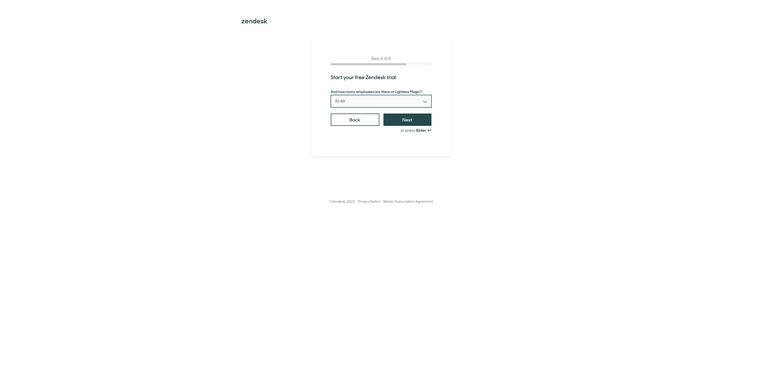 Task type: vqa. For each thing, say whether or not it's contained in the screenshot.
Great, what is your first name? text box
no



Task type: describe. For each thing, give the bounding box(es) containing it.
6
[[381, 56, 383, 61]]

notice
[[370, 199, 381, 204]]

next
[[403, 116, 413, 123]]

zendesk image
[[242, 19, 267, 23]]

start
[[331, 73, 343, 81]]

master subscription agreement link
[[384, 199, 434, 204]]

privacy notice link
[[358, 199, 381, 204]]

step 6 of 8
[[372, 56, 391, 61]]

are
[[375, 89, 381, 94]]

at
[[391, 89, 395, 94]]

or press enter
[[401, 128, 427, 133]]

how
[[339, 89, 346, 94]]

back
[[350, 116, 361, 123]]

and
[[331, 89, 338, 94]]

subscription
[[395, 199, 415, 204]]

agreement
[[416, 199, 434, 204]]

privacy notice
[[358, 199, 381, 204]]

or
[[401, 128, 405, 133]]

free
[[355, 73, 365, 81]]

and how many employees are there at lightless magic ?
[[331, 89, 422, 94]]



Task type: locate. For each thing, give the bounding box(es) containing it.
your
[[344, 73, 354, 81]]

master subscription agreement
[[384, 199, 434, 204]]

press
[[406, 128, 416, 133]]

step
[[372, 56, 380, 61]]

©zendesk 2023 link
[[329, 199, 355, 204]]

trial
[[387, 73, 396, 81]]

back button
[[331, 114, 380, 126]]

lightless
[[395, 89, 410, 94]]

privacy
[[358, 199, 370, 204]]

2023
[[347, 199, 355, 204]]

magic
[[410, 89, 420, 94]]

next button
[[384, 114, 432, 126]]

©zendesk
[[329, 199, 346, 204]]

employees
[[356, 89, 374, 94]]

zendesk
[[366, 73, 386, 81]]

start your free zendesk trial
[[331, 73, 396, 81]]

many
[[346, 89, 356, 94]]

enter image
[[428, 128, 432, 133]]

enter
[[417, 128, 427, 133]]

master
[[384, 199, 395, 204]]

8
[[389, 56, 391, 61]]

©zendesk 2023
[[329, 199, 355, 204]]

of
[[384, 56, 388, 61]]

?
[[420, 89, 422, 94]]

there
[[382, 89, 390, 94]]



